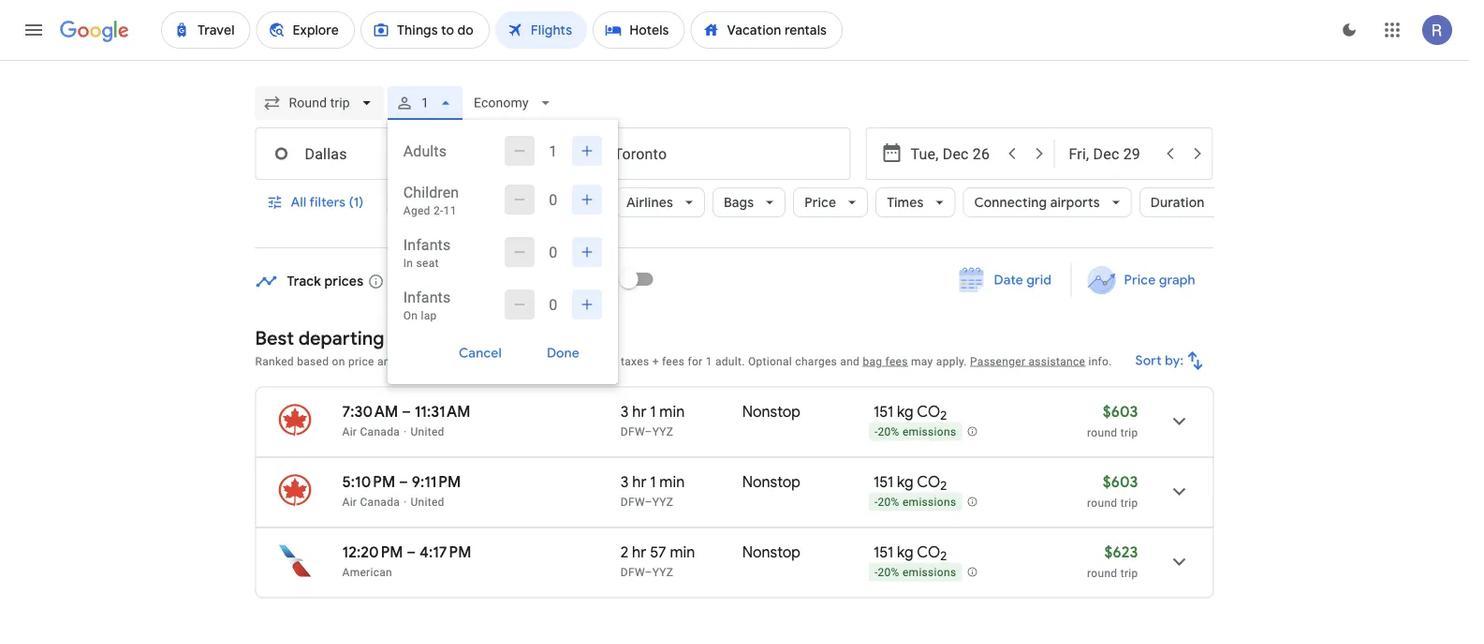 Task type: locate. For each thing, give the bounding box(es) containing it.
1 vertical spatial 20%
[[878, 496, 900, 509]]

price
[[805, 194, 836, 211], [1125, 272, 1156, 289]]

20% for 11:31 am
[[878, 426, 900, 439]]

2 united from the top
[[411, 495, 445, 508]]

0 horizontal spatial and
[[378, 355, 397, 368]]

1 button
[[388, 81, 463, 126]]

20% for 9:11 pm
[[878, 496, 900, 509]]

-
[[875, 426, 878, 439], [875, 496, 878, 509], [875, 566, 878, 579]]

may
[[912, 355, 934, 368]]

leaves dallas/fort worth international airport at 7:30 am on tuesday, december 26 and arrives at toronto pearson international airport at 11:31 am on tuesday, december 26. element
[[342, 402, 471, 421]]

connecting airports
[[974, 194, 1100, 211]]

2 vertical spatial co
[[917, 542, 941, 562]]

0 vertical spatial air
[[342, 425, 357, 438]]

2 vertical spatial yyz
[[653, 565, 674, 579]]

1 round from the top
[[1088, 426, 1118, 439]]

1 vertical spatial 0
[[549, 243, 558, 261]]

dec
[[396, 273, 421, 290]]

0 vertical spatial $603
[[1103, 402, 1139, 421]]

price left "graph" on the top of page
[[1125, 272, 1156, 289]]

charges
[[796, 355, 838, 368]]

canada
[[360, 425, 400, 438], [360, 495, 400, 508]]

0 vertical spatial price
[[805, 194, 836, 211]]

1 inside the number of passengers dialog
[[549, 142, 558, 160]]

yyz down 57
[[653, 565, 674, 579]]

2 vertical spatial -
[[875, 566, 878, 579]]

0 vertical spatial co
[[917, 402, 941, 421]]

canada down departure time: 5:10 pm. text field
[[360, 495, 400, 508]]

151 kg co 2 for 9:11 pm
[[874, 472, 947, 494]]

stops button
[[529, 187, 608, 217]]

0 up any
[[549, 243, 558, 261]]

round down $603 text field
[[1088, 426, 1118, 439]]

– down 57
[[645, 565, 653, 579]]

hr up 2 hr 57 min dfw – yyz on the bottom left of the page
[[633, 472, 647, 491]]

min inside 2 hr 57 min dfw – yyz
[[670, 542, 696, 562]]

aged
[[404, 204, 431, 217]]

1 air from the top
[[342, 425, 357, 438]]

dfw down 'taxes'
[[621, 425, 645, 438]]

Arrival time: 9:11 PM. text field
[[412, 472, 461, 491]]

151
[[874, 402, 894, 421], [874, 472, 894, 491], [874, 542, 894, 562]]

2 vertical spatial nonstop flight. element
[[743, 542, 801, 564]]

air canada for 5:10 pm
[[342, 495, 400, 508]]

cancel
[[459, 345, 502, 362]]

1 vertical spatial nonstop
[[743, 472, 801, 491]]

2 air canada from the top
[[342, 495, 400, 508]]

2 nonstop from the top
[[743, 472, 801, 491]]

1 vertical spatial kg
[[898, 472, 914, 491]]

0 down any
[[549, 296, 558, 313]]

0 horizontal spatial price
[[805, 194, 836, 211]]

trip for 7:30 am – 11:31 am
[[1121, 426, 1139, 439]]

emissions for 4:17 pm
[[903, 566, 957, 579]]

2 -20% emissions from the top
[[875, 496, 957, 509]]

by:
[[1166, 352, 1185, 369]]

1 vertical spatial total duration 3 hr 1 min. element
[[621, 472, 743, 494]]

price for price graph
[[1125, 272, 1156, 289]]

on
[[404, 309, 418, 322]]

infants
[[404, 236, 451, 253], [404, 288, 451, 306]]

price inside button
[[1125, 272, 1156, 289]]

and right price
[[378, 355, 397, 368]]

1 vertical spatial price
[[1125, 272, 1156, 289]]

1 vertical spatial co
[[917, 472, 941, 491]]

1 kg from the top
[[898, 402, 914, 421]]

2 and from the left
[[841, 355, 860, 368]]

round down 603 us dollars text field
[[1088, 496, 1118, 509]]

2 vertical spatial 0
[[549, 296, 558, 313]]

1 infants from the top
[[404, 236, 451, 253]]

1 vertical spatial 3
[[621, 472, 629, 491]]

0 vertical spatial 151
[[874, 402, 894, 421]]

american
[[342, 565, 393, 579]]

1 inside popup button
[[421, 95, 429, 111]]

taxes
[[621, 355, 650, 368]]

1 3 from the top
[[621, 402, 629, 421]]

0 vertical spatial 0
[[549, 191, 558, 208]]

2 total duration 3 hr 1 min. element from the top
[[621, 472, 743, 494]]

2 vertical spatial trip
[[1121, 566, 1139, 579]]

-20% emissions for 9:11 pm
[[875, 496, 957, 509]]

hr left 57
[[633, 542, 647, 562]]

Departure time: 5:10 PM. text field
[[342, 472, 395, 491]]

1 vertical spatial -20% emissions
[[875, 496, 957, 509]]

3 up 2 hr 57 min dfw – yyz on the bottom left of the page
[[621, 472, 629, 491]]

0 vertical spatial 151 kg co 2
[[874, 402, 947, 424]]

(1)
[[349, 194, 364, 211]]

– left '9:11 pm'
[[399, 472, 408, 491]]

1 dfw from the top
[[621, 425, 645, 438]]

0 vertical spatial 3
[[621, 402, 629, 421]]

3 - from the top
[[875, 566, 878, 579]]

$603 round trip up $623
[[1088, 472, 1139, 509]]

0 vertical spatial min
[[660, 402, 685, 421]]

2 yyz from the top
[[653, 495, 674, 508]]

0 vertical spatial -
[[875, 426, 878, 439]]

$603 round trip for 11:31 am
[[1088, 402, 1139, 439]]

- for 7:30 am – 11:31 am
[[875, 426, 878, 439]]

fees right +
[[662, 355, 685, 368]]

dfw up 2 hr 57 min dfw – yyz on the bottom left of the page
[[621, 495, 645, 508]]

1 - from the top
[[875, 426, 878, 439]]

total duration 3 hr 1 min. element down 'for'
[[621, 402, 743, 424]]

1 vertical spatial air canada
[[342, 495, 400, 508]]

2 vertical spatial -20% emissions
[[875, 566, 957, 579]]

co for 5:10 pm – 9:11 pm
[[917, 472, 941, 491]]

trip down $623
[[1121, 566, 1139, 579]]

infants on lap
[[404, 288, 451, 322]]

2 3 hr 1 min dfw – yyz from the top
[[621, 472, 685, 508]]

hr down 'taxes'
[[633, 402, 647, 421]]

1 up the adults at the left top of the page
[[421, 95, 429, 111]]

united down arrival time: 9:11 pm. text box
[[411, 495, 445, 508]]

3 down 'taxes'
[[621, 402, 629, 421]]

2 vertical spatial 20%
[[878, 566, 900, 579]]

0 vertical spatial hr
[[633, 402, 647, 421]]

5:10 pm – 9:11 pm
[[342, 472, 461, 491]]

1 vertical spatial infants
[[404, 288, 451, 306]]

0 vertical spatial $603 round trip
[[1088, 402, 1139, 439]]

price right bags popup button
[[805, 194, 836, 211]]

air down 5:10 pm
[[342, 495, 357, 508]]

3 dfw from the top
[[621, 565, 645, 579]]

round
[[1088, 426, 1118, 439], [1088, 496, 1118, 509], [1088, 566, 1118, 579]]

2 vertical spatial min
[[670, 542, 696, 562]]

1 151 kg co 2 from the top
[[874, 402, 947, 424]]

1 vertical spatial min
[[660, 472, 685, 491]]

leaves dallas/fort worth international airport at 5:10 pm on tuesday, december 26 and arrives at toronto pearson international airport at 9:11 pm on tuesday, december 26. element
[[342, 472, 461, 491]]

price for price
[[805, 194, 836, 211]]

3 0 from the top
[[549, 296, 558, 313]]

1 151 from the top
[[874, 402, 894, 421]]

1 vertical spatial round
[[1088, 496, 1118, 509]]

None field
[[255, 86, 384, 120], [466, 86, 563, 120], [255, 86, 384, 120], [466, 86, 563, 120]]

2 dfw from the top
[[621, 495, 645, 508]]

round down $623
[[1088, 566, 1118, 579]]

1 vertical spatial $603 round trip
[[1088, 472, 1139, 509]]

trip down 603 us dollars text field
[[1121, 496, 1139, 509]]

united down 11:31 am 'text field' in the left bottom of the page
[[411, 425, 445, 438]]

0 vertical spatial yyz
[[653, 425, 674, 438]]

0 vertical spatial nonstop flight. element
[[743, 402, 801, 424]]

1 horizontal spatial fees
[[886, 355, 909, 368]]

co
[[917, 402, 941, 421], [917, 472, 941, 491], [917, 542, 941, 562]]

canada down 7:30 am
[[360, 425, 400, 438]]

round for 11:31 am
[[1088, 426, 1118, 439]]

2 vertical spatial nonstop
[[743, 542, 801, 562]]

infants up lap
[[404, 288, 451, 306]]

0 vertical spatial nonstop
[[743, 402, 801, 421]]

for
[[688, 355, 703, 368]]

3 -20% emissions from the top
[[875, 566, 957, 579]]

yyz inside 2 hr 57 min dfw – yyz
[[653, 565, 674, 579]]

1 vertical spatial 151
[[874, 472, 894, 491]]

4:17 pm
[[420, 542, 472, 562]]

2 151 kg co 2 from the top
[[874, 472, 947, 494]]

air canada down 7:30 am
[[342, 425, 400, 438]]

min
[[660, 402, 685, 421], [660, 472, 685, 491], [670, 542, 696, 562]]

623 US dollars text field
[[1105, 542, 1139, 562]]

2 co from the top
[[917, 472, 941, 491]]

3 kg from the top
[[898, 542, 914, 562]]

2 infants from the top
[[404, 288, 451, 306]]

total duration 3 hr 1 min. element
[[621, 402, 743, 424], [621, 472, 743, 494]]

1 nonstop flight. element from the top
[[743, 402, 801, 424]]

date grid button
[[946, 263, 1067, 297]]

children aged 2-11
[[404, 183, 459, 217]]

less emissions button
[[386, 180, 522, 225]]

1 -20% emissions from the top
[[875, 426, 957, 439]]

0 vertical spatial total duration 3 hr 1 min. element
[[621, 402, 743, 424]]

canada for 5:10 pm
[[360, 495, 400, 508]]

3 hr 1 min dfw – yyz down +
[[621, 402, 685, 438]]

fees
[[662, 355, 685, 368], [886, 355, 909, 368]]

flights
[[389, 326, 443, 350]]

– up 57
[[645, 495, 653, 508]]

kg for 5:10 pm – 9:11 pm
[[898, 472, 914, 491]]

dfw down total duration 2 hr 57 min. element on the bottom of page
[[621, 565, 645, 579]]

2 vertical spatial dfw
[[621, 565, 645, 579]]

0 vertical spatial kg
[[898, 402, 914, 421]]

– left 4:17 pm text field
[[407, 542, 416, 562]]

2 vertical spatial round
[[1088, 566, 1118, 579]]

Departure time: 7:30 AM. text field
[[342, 402, 398, 421]]

11
[[444, 204, 457, 217]]

1 0 from the top
[[549, 191, 558, 208]]

1 vertical spatial 151 kg co 2
[[874, 472, 947, 494]]

include
[[534, 355, 572, 368]]

2 - from the top
[[875, 496, 878, 509]]

leaves dallas/fort worth international airport at 12:20 pm on tuesday, december 26 and arrives at toronto pearson international airport at 4:17 pm on tuesday, december 26. element
[[342, 542, 472, 562]]

1 vertical spatial dfw
[[621, 495, 645, 508]]

1 vertical spatial nonstop flight. element
[[743, 472, 801, 494]]

convenience
[[400, 355, 466, 368]]

sort
[[1136, 352, 1163, 369]]

2
[[941, 408, 947, 424], [941, 478, 947, 494], [621, 542, 629, 562], [941, 548, 947, 564]]

price graph button
[[1076, 263, 1211, 297]]

2 kg from the top
[[898, 472, 914, 491]]

fees right the bag
[[886, 355, 909, 368]]

2 3 from the top
[[621, 472, 629, 491]]

-20% emissions for 11:31 am
[[875, 426, 957, 439]]

0 vertical spatial infants
[[404, 236, 451, 253]]

2 $603 from the top
[[1103, 472, 1139, 491]]

2 151 from the top
[[874, 472, 894, 491]]

bags button
[[712, 180, 786, 225]]

nonstop flight. element
[[743, 402, 801, 424], [743, 472, 801, 494], [743, 542, 801, 564]]

$623
[[1105, 542, 1139, 562]]

1 vertical spatial $603
[[1103, 472, 1139, 491]]

yyz
[[653, 425, 674, 438], [653, 495, 674, 508], [653, 565, 674, 579]]

3 hr 1 min dfw – yyz for 11:31 am
[[621, 402, 685, 438]]

0 vertical spatial air canada
[[342, 425, 400, 438]]

air down 7:30 am text box
[[342, 425, 357, 438]]

price button
[[793, 180, 868, 225]]

Return text field
[[1069, 128, 1156, 179]]

infants in seat
[[404, 236, 451, 270]]

0 vertical spatial canada
[[360, 425, 400, 438]]

1 vertical spatial hr
[[633, 472, 647, 491]]

sort by: button
[[1129, 338, 1215, 383]]

3 round from the top
[[1088, 566, 1118, 579]]

2 air from the top
[[342, 495, 357, 508]]

2 0 from the top
[[549, 243, 558, 261]]

1 horizontal spatial price
[[1125, 272, 1156, 289]]

2 vertical spatial 151 kg co 2
[[874, 542, 947, 564]]

1 vertical spatial -
[[875, 496, 878, 509]]

air canada
[[342, 425, 400, 438], [342, 495, 400, 508]]

151 for 11:31 am
[[874, 402, 894, 421]]

0 down swap origin and destination. image
[[549, 191, 558, 208]]

hr inside 2 hr 57 min dfw – yyz
[[633, 542, 647, 562]]

1 vertical spatial canada
[[360, 495, 400, 508]]

$603 down sort
[[1103, 402, 1139, 421]]

$603 left flight details. leaves dallas/fort worth international airport at 5:10 pm on tuesday, december 26 and arrives at toronto pearson international airport at 9:11 pm on tuesday, december 26. image
[[1103, 472, 1139, 491]]

trip down $603 text field
[[1121, 426, 1139, 439]]

nonstop for 11:31 am
[[743, 402, 801, 421]]

flight details. leaves dallas/fort worth international airport at 5:10 pm on tuesday, december 26 and arrives at toronto pearson international airport at 9:11 pm on tuesday, december 26. image
[[1158, 469, 1203, 514]]

emissions for 11:31 am
[[903, 426, 957, 439]]

0 horizontal spatial fees
[[662, 355, 685, 368]]

united for 11:31 am
[[411, 425, 445, 438]]

2 vertical spatial kg
[[898, 542, 914, 562]]

yyz down +
[[653, 425, 674, 438]]

11:31 am
[[415, 402, 471, 421]]

1 nonstop from the top
[[743, 402, 801, 421]]

1 vertical spatial trip
[[1121, 496, 1139, 509]]

1 total duration 3 hr 1 min. element from the top
[[621, 402, 743, 424]]

Departure text field
[[911, 128, 997, 179]]

Arrival time: 11:31 AM. text field
[[415, 402, 471, 421]]

dfw for 11:31 am
[[621, 425, 645, 438]]

1 vertical spatial united
[[411, 495, 445, 508]]

1 hr from the top
[[633, 402, 647, 421]]

2 vertical spatial 151
[[874, 542, 894, 562]]

0 vertical spatial round
[[1088, 426, 1118, 439]]

emissions inside less emissions popup button
[[429, 194, 490, 211]]

3 trip from the top
[[1121, 566, 1139, 579]]

hr
[[633, 402, 647, 421], [633, 472, 647, 491], [633, 542, 647, 562]]

price inside "popup button"
[[805, 194, 836, 211]]

nonstop
[[743, 402, 801, 421], [743, 472, 801, 491], [743, 542, 801, 562]]

0 vertical spatial trip
[[1121, 426, 1139, 439]]

1 canada from the top
[[360, 425, 400, 438]]

and left the bag
[[841, 355, 860, 368]]

1 vertical spatial yyz
[[653, 495, 674, 508]]

3 hr from the top
[[633, 542, 647, 562]]

1 20% from the top
[[878, 426, 900, 439]]

$603 for 7:30 am – 11:31 am
[[1103, 402, 1139, 421]]

1 co from the top
[[917, 402, 941, 421]]

None text field
[[557, 127, 851, 180]]

2 for 9:11 pm
[[941, 478, 947, 494]]

2 hr from the top
[[633, 472, 647, 491]]

2 round from the top
[[1088, 496, 1118, 509]]

1 fees from the left
[[662, 355, 685, 368]]

date
[[995, 272, 1024, 289]]

air canada down departure time: 5:10 pm. text field
[[342, 495, 400, 508]]

2 nonstop flight. element from the top
[[743, 472, 801, 494]]

3
[[621, 402, 629, 421], [621, 472, 629, 491]]

2 trip from the top
[[1121, 496, 1139, 509]]

3 co from the top
[[917, 542, 941, 562]]

3 hr 1 min dfw – yyz
[[621, 402, 685, 438], [621, 472, 685, 508]]

– down +
[[645, 425, 653, 438]]

2 canada from the top
[[360, 495, 400, 508]]

united
[[411, 425, 445, 438], [411, 495, 445, 508]]

0 vertical spatial -20% emissions
[[875, 426, 957, 439]]

nonstop flight. element for 5:10 pm – 9:11 pm
[[743, 472, 801, 494]]

children
[[404, 183, 459, 201]]

0 vertical spatial 20%
[[878, 426, 900, 439]]

None search field
[[255, 81, 1237, 384]]

3 yyz from the top
[[653, 565, 674, 579]]

bag
[[863, 355, 883, 368]]

2 vertical spatial hr
[[633, 542, 647, 562]]

1 air canada from the top
[[342, 425, 400, 438]]

air
[[342, 425, 357, 438], [342, 495, 357, 508]]

2 $603 round trip from the top
[[1088, 472, 1139, 509]]

3 hr 1 min dfw – yyz up 57
[[621, 472, 685, 508]]

– inside 2 hr 57 min dfw – yyz
[[645, 565, 653, 579]]

1 yyz from the top
[[653, 425, 674, 438]]

0
[[549, 191, 558, 208], [549, 243, 558, 261], [549, 296, 558, 313]]

1 horizontal spatial and
[[841, 355, 860, 368]]

1 united from the top
[[411, 425, 445, 438]]

done button
[[524, 338, 602, 368]]

Arrival time: 4:17 PM. text field
[[420, 542, 472, 562]]

7:30 am
[[342, 402, 398, 421]]

infants up seat
[[404, 236, 451, 253]]

round inside $623 round trip
[[1088, 566, 1118, 579]]

3 nonstop from the top
[[743, 542, 801, 562]]

0 vertical spatial dfw
[[621, 425, 645, 438]]

total duration 3 hr 1 min. element up total duration 2 hr 57 min. element on the bottom of page
[[621, 472, 743, 494]]

2 20% from the top
[[878, 496, 900, 509]]

min for 11:31 am
[[660, 402, 685, 421]]

dfw
[[621, 425, 645, 438], [621, 495, 645, 508], [621, 565, 645, 579]]

best departing flights main content
[[255, 257, 1215, 623]]

change appearance image
[[1328, 7, 1373, 52]]

0 for infants in seat
[[549, 243, 558, 261]]

1 $603 from the top
[[1103, 402, 1139, 421]]

yyz up 57
[[653, 495, 674, 508]]

1 vertical spatial 3 hr 1 min dfw – yyz
[[621, 472, 685, 508]]

$603 round trip up 603 us dollars text field
[[1088, 402, 1139, 439]]

0 vertical spatial 3 hr 1 min dfw – yyz
[[621, 402, 685, 438]]

1 $603 round trip from the top
[[1088, 402, 1139, 439]]

done
[[547, 345, 580, 362]]

connecting
[[974, 194, 1047, 211]]

1 trip from the top
[[1121, 426, 1139, 439]]

Departure time: 12:20 PM. text field
[[342, 542, 403, 562]]

dec 26 – 29
[[396, 273, 466, 290]]

2 fees from the left
[[886, 355, 909, 368]]

$603 round trip
[[1088, 402, 1139, 439], [1088, 472, 1139, 509]]

1 up stops
[[549, 142, 558, 160]]

0 vertical spatial united
[[411, 425, 445, 438]]

2 for 4:17 pm
[[941, 548, 947, 564]]

1 3 hr 1 min dfw – yyz from the top
[[621, 402, 685, 438]]

kg for 7:30 am – 11:31 am
[[898, 402, 914, 421]]

find the best price region
[[255, 257, 1215, 312]]

trip
[[1121, 426, 1139, 439], [1121, 496, 1139, 509], [1121, 566, 1139, 579]]

1 vertical spatial air
[[342, 495, 357, 508]]



Task type: vqa. For each thing, say whether or not it's contained in the screenshot.
the bottom $603
yes



Task type: describe. For each thing, give the bounding box(es) containing it.
trip inside $623 round trip
[[1121, 566, 1139, 579]]

price graph
[[1125, 272, 1196, 289]]

1 up 57
[[650, 472, 656, 491]]

track
[[287, 273, 321, 290]]

– inside '12:20 pm – 4:17 pm american'
[[407, 542, 416, 562]]

3 for 9:11 pm
[[621, 472, 629, 491]]

min for 9:11 pm
[[660, 472, 685, 491]]

connecting airports button
[[963, 180, 1132, 225]]

airlines
[[626, 194, 673, 211]]

dates
[[575, 273, 611, 290]]

12:20 pm – 4:17 pm american
[[342, 542, 472, 579]]

swap origin and destination. image
[[542, 142, 564, 165]]

on
[[332, 355, 345, 368]]

7:30 am – 11:31 am
[[342, 402, 471, 421]]

151 kg co 2 for 11:31 am
[[874, 402, 947, 424]]

airlines button
[[615, 180, 705, 225]]

0 for children aged 2-11
[[549, 191, 558, 208]]

departing
[[299, 326, 385, 350]]

0 for infants on lap
[[549, 296, 558, 313]]

nonstop for 9:11 pm
[[743, 472, 801, 491]]

flight details. leaves dallas/fort worth international airport at 7:30 am on tuesday, december 26 and arrives at toronto pearson international airport at 11:31 am on tuesday, december 26. image
[[1158, 399, 1203, 444]]

3 20% from the top
[[878, 566, 900, 579]]

canada for 7:30 am
[[360, 425, 400, 438]]

any
[[548, 273, 572, 290]]

graph
[[1160, 272, 1196, 289]]

track prices
[[287, 273, 364, 290]]

based
[[297, 355, 329, 368]]

date grid
[[995, 272, 1052, 289]]

all filters (1)
[[291, 194, 364, 211]]

+
[[653, 355, 659, 368]]

all filters (1) button
[[255, 180, 379, 225]]

prices
[[325, 273, 364, 290]]

none search field containing adults
[[255, 81, 1237, 384]]

any dates
[[548, 273, 611, 290]]

air for 5:10 pm
[[342, 495, 357, 508]]

lap
[[421, 309, 437, 322]]

2-
[[434, 204, 444, 217]]

air canada for 7:30 am
[[342, 425, 400, 438]]

in
[[404, 257, 413, 270]]

1 and from the left
[[378, 355, 397, 368]]

co for 7:30 am – 11:31 am
[[917, 402, 941, 421]]

- for 5:10 pm – 9:11 pm
[[875, 496, 878, 509]]

less
[[398, 194, 425, 211]]

3 hr 1 min dfw – yyz for 9:11 pm
[[621, 472, 685, 508]]

duration
[[1151, 194, 1205, 211]]

infants for infants in seat
[[404, 236, 451, 253]]

trip for 5:10 pm – 9:11 pm
[[1121, 496, 1139, 509]]

1 right 'for'
[[706, 355, 713, 368]]

yyz for 11:31 am
[[653, 425, 674, 438]]

learn more about tracked prices image
[[368, 273, 384, 290]]

round for 9:11 pm
[[1088, 496, 1118, 509]]

air for 7:30 am
[[342, 425, 357, 438]]

airports
[[1050, 194, 1100, 211]]

$623 round trip
[[1088, 542, 1139, 579]]

151 for 9:11 pm
[[874, 472, 894, 491]]

prices
[[498, 355, 531, 368]]

seat
[[416, 257, 439, 270]]

united for 9:11 pm
[[411, 495, 445, 508]]

less emissions
[[398, 194, 490, 211]]

prices include required taxes + fees for 1 adult. optional charges and bag fees may apply. passenger assistance
[[498, 355, 1086, 368]]

dfw for 9:11 pm
[[621, 495, 645, 508]]

flight details. leaves dallas/fort worth international airport at 12:20 pm on tuesday, december 26 and arrives at toronto pearson international airport at 4:17 pm on tuesday, december 26. image
[[1158, 539, 1203, 584]]

total duration 3 hr 1 min. element for 9:11 pm
[[621, 472, 743, 494]]

duration button
[[1140, 180, 1237, 225]]

5:10 pm
[[342, 472, 395, 491]]

passenger assistance button
[[971, 355, 1086, 368]]

603 US dollars text field
[[1103, 472, 1139, 491]]

adults
[[404, 142, 447, 160]]

adult.
[[716, 355, 745, 368]]

infants for infants on lap
[[404, 288, 451, 306]]

2 hr 57 min dfw – yyz
[[621, 542, 696, 579]]

number of passengers dialog
[[388, 120, 618, 384]]

9:11 pm
[[412, 472, 461, 491]]

3 151 from the top
[[874, 542, 894, 562]]

emissions for 9:11 pm
[[903, 496, 957, 509]]

26 – 29
[[424, 273, 466, 290]]

main menu image
[[22, 19, 45, 41]]

$603 round trip for 9:11 pm
[[1088, 472, 1139, 509]]

sort by:
[[1136, 352, 1185, 369]]

$603 for 5:10 pm – 9:11 pm
[[1103, 472, 1139, 491]]

bags
[[724, 194, 754, 211]]

best departing flights
[[255, 326, 443, 350]]

price
[[348, 355, 375, 368]]

times button
[[876, 180, 956, 225]]

grid
[[1027, 272, 1052, 289]]

assistance
[[1029, 355, 1086, 368]]

filters
[[310, 194, 346, 211]]

dfw inside 2 hr 57 min dfw – yyz
[[621, 565, 645, 579]]

3 for 11:31 am
[[621, 402, 629, 421]]

times
[[887, 194, 924, 211]]

hr for 7:30 am – 11:31 am
[[633, 402, 647, 421]]

passenger
[[971, 355, 1026, 368]]

ranked
[[255, 355, 294, 368]]

required
[[575, 355, 618, 368]]

optional
[[749, 355, 793, 368]]

loading results progress bar
[[0, 60, 1470, 64]]

ranked based on price and convenience
[[255, 355, 466, 368]]

cancel button
[[437, 338, 524, 368]]

hr for 5:10 pm – 9:11 pm
[[633, 472, 647, 491]]

nonstop flight. element for 7:30 am – 11:31 am
[[743, 402, 801, 424]]

603 US dollars text field
[[1103, 402, 1139, 421]]

apply.
[[937, 355, 968, 368]]

yyz for 9:11 pm
[[653, 495, 674, 508]]

bag fees button
[[863, 355, 909, 368]]

– right 7:30 am text box
[[402, 402, 411, 421]]

2 inside 2 hr 57 min dfw – yyz
[[621, 542, 629, 562]]

57
[[650, 542, 667, 562]]

stops
[[541, 194, 576, 211]]

all
[[291, 194, 307, 211]]

best
[[255, 326, 294, 350]]

3 151 kg co 2 from the top
[[874, 542, 947, 564]]

12:20 pm
[[342, 542, 403, 562]]

3 nonstop flight. element from the top
[[743, 542, 801, 564]]

1 down +
[[650, 402, 656, 421]]

total duration 2 hr 57 min. element
[[621, 542, 743, 564]]

total duration 3 hr 1 min. element for 11:31 am
[[621, 402, 743, 424]]

2 for 11:31 am
[[941, 408, 947, 424]]



